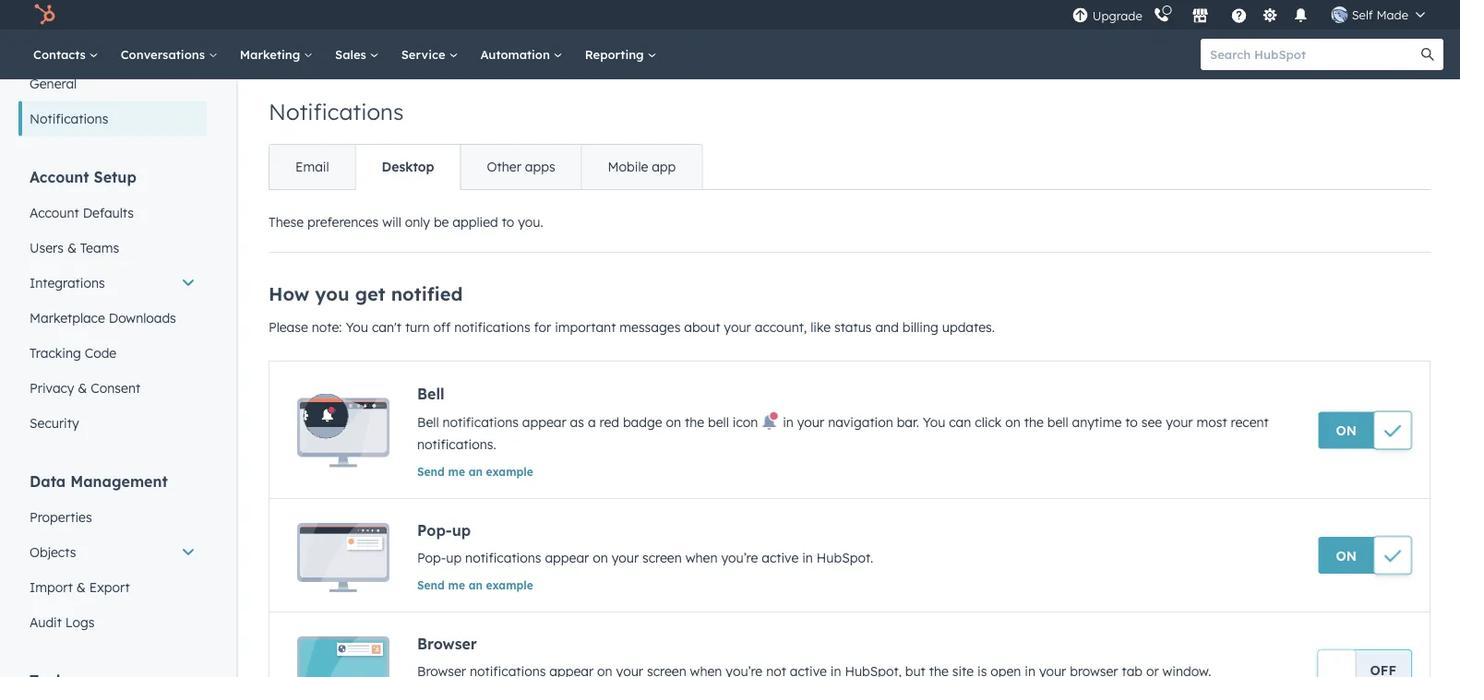 Task type: vqa. For each thing, say whether or not it's contained in the screenshot.
'Marketplaces' popup button
yes



Task type: locate. For each thing, give the bounding box(es) containing it.
1 horizontal spatial in
[[803, 550, 813, 566]]

send me an example button down the notifications.
[[417, 465, 533, 479]]

to left you.
[[502, 214, 515, 230]]

1 vertical spatial bell
[[417, 415, 439, 431]]

2 send from the top
[[417, 578, 445, 592]]

notifications down "general"
[[30, 110, 108, 126]]

bell inside in your navigation bar. you can click on the bell anytime to see your most recent notifications.
[[1048, 415, 1069, 431]]

notifications up the notifications.
[[443, 415, 519, 431]]

menu
[[1071, 0, 1439, 30]]

settings link
[[1259, 5, 1282, 24]]

me
[[448, 465, 465, 479], [448, 578, 465, 592]]

0 vertical spatial example
[[486, 465, 533, 479]]

users
[[30, 240, 64, 256]]

on right click on the right
[[1006, 415, 1021, 431]]

notifications down pop-up
[[465, 550, 542, 566]]

in right icon
[[783, 415, 794, 431]]

notifications left for
[[454, 319, 531, 336]]

2 vertical spatial &
[[76, 579, 86, 596]]

for
[[534, 319, 551, 336]]

1 horizontal spatial to
[[1126, 415, 1138, 431]]

marketplaces image
[[1193, 8, 1209, 25]]

0 vertical spatial up
[[452, 522, 471, 540]]

2 account from the top
[[30, 205, 79, 221]]

1 on from the top
[[1337, 423, 1357, 439]]

an down pop-up
[[469, 578, 483, 592]]

1 horizontal spatial on
[[666, 415, 682, 431]]

badge
[[623, 415, 663, 431]]

1 the from the left
[[685, 415, 705, 431]]

1 vertical spatial pop-
[[417, 550, 446, 566]]

1 me from the top
[[448, 465, 465, 479]]

pop-
[[417, 522, 452, 540], [417, 550, 446, 566]]

0 vertical spatial send me an example button
[[417, 465, 533, 479]]

account setup element
[[18, 167, 207, 441]]

your left "screen"
[[612, 550, 639, 566]]

off
[[433, 319, 451, 336]]

calling icon image
[[1154, 7, 1171, 24]]

desktop
[[382, 159, 434, 175]]

send me an example button
[[417, 465, 533, 479], [417, 578, 533, 592]]

notifications down sales
[[269, 98, 404, 126]]

1 horizontal spatial you
[[923, 415, 946, 431]]

send me an example down pop-up
[[417, 578, 533, 592]]

search button
[[1413, 39, 1444, 70]]

send down pop-up
[[417, 578, 445, 592]]

1 vertical spatial me
[[448, 578, 465, 592]]

email button
[[270, 145, 355, 189]]

bell
[[708, 415, 729, 431], [1048, 415, 1069, 431]]

2 send me an example button from the top
[[417, 578, 533, 592]]

1 send me an example button from the top
[[417, 465, 533, 479]]

1 account from the top
[[30, 168, 89, 186]]

notified
[[391, 283, 463, 306]]

tracking code link
[[18, 336, 207, 371]]

1 horizontal spatial the
[[1025, 415, 1044, 431]]

objects
[[30, 544, 76, 560]]

an for pop-up
[[469, 578, 483, 592]]

contacts link
[[22, 30, 110, 79]]

1 bell from the left
[[708, 415, 729, 431]]

upgrade image
[[1073, 8, 1089, 24]]

send
[[417, 465, 445, 479], [417, 578, 445, 592]]

service
[[401, 47, 449, 62]]

upgrade
[[1093, 8, 1143, 24]]

audit logs
[[30, 614, 95, 631]]

0 horizontal spatial notifications
[[30, 110, 108, 126]]

2 an from the top
[[469, 578, 483, 592]]

account,
[[755, 319, 807, 336]]

1 vertical spatial up
[[446, 550, 462, 566]]

can
[[949, 415, 972, 431]]

2 the from the left
[[1025, 415, 1044, 431]]

your left the navigation
[[798, 415, 825, 431]]

navigation
[[828, 415, 894, 431]]

1 example from the top
[[486, 465, 533, 479]]

0 horizontal spatial you
[[346, 319, 368, 336]]

1 pop- from the top
[[417, 522, 452, 540]]

in your navigation bar. you can click on the bell anytime to see your most recent notifications.
[[417, 415, 1269, 453]]

appear
[[522, 415, 567, 431], [545, 550, 589, 566]]

&
[[67, 240, 77, 256], [78, 380, 87, 396], [76, 579, 86, 596]]

0 horizontal spatial in
[[783, 415, 794, 431]]

& for consent
[[78, 380, 87, 396]]

send me an example down the notifications.
[[417, 465, 533, 479]]

example
[[486, 465, 533, 479], [486, 578, 533, 592]]

marketplaces button
[[1182, 0, 1220, 30]]

to left see
[[1126, 415, 1138, 431]]

search image
[[1422, 48, 1435, 61]]

objects button
[[18, 535, 207, 570]]

2 me from the top
[[448, 578, 465, 592]]

menu containing self made
[[1071, 0, 1439, 30]]

1 vertical spatial on
[[1337, 548, 1357, 564]]

me for pop-up
[[448, 578, 465, 592]]

up down pop-up
[[446, 550, 462, 566]]

an down the notifications.
[[469, 465, 483, 479]]

0 vertical spatial on
[[1337, 423, 1357, 439]]

& inside data management element
[[76, 579, 86, 596]]

most
[[1197, 415, 1228, 431]]

bell for bell notifications appear as a red badge on the bell icon
[[417, 415, 439, 431]]

security link
[[18, 406, 207, 441]]

email
[[295, 159, 329, 175]]

2 send me an example from the top
[[417, 578, 533, 592]]

bell for icon
[[708, 415, 729, 431]]

note:
[[312, 319, 342, 336]]

1 vertical spatial example
[[486, 578, 533, 592]]

0 vertical spatial send me an example
[[417, 465, 533, 479]]

on for click
[[1006, 415, 1021, 431]]

0 vertical spatial me
[[448, 465, 465, 479]]

0 horizontal spatial on
[[593, 550, 608, 566]]

status
[[835, 319, 872, 336]]

mobile app button
[[581, 145, 702, 189]]

to inside in your navigation bar. you can click on the bell anytime to see your most recent notifications.
[[1126, 415, 1138, 431]]

bell left icon
[[708, 415, 729, 431]]

account for account defaults
[[30, 205, 79, 221]]

notifications.
[[417, 437, 496, 453]]

pop-up notifications appear on your screen when you're active in hubspot.
[[417, 550, 874, 566]]

pop- down pop-up
[[417, 550, 446, 566]]

sales link
[[324, 30, 390, 79]]

you
[[315, 283, 350, 306]]

2 example from the top
[[486, 578, 533, 592]]

the right click on the right
[[1025, 415, 1044, 431]]

tracking
[[30, 345, 81, 361]]

0 vertical spatial pop-
[[417, 522, 452, 540]]

only
[[405, 214, 430, 230]]

security
[[30, 415, 79, 431]]

you left 'can't'
[[346, 319, 368, 336]]

1 vertical spatial send me an example
[[417, 578, 533, 592]]

on inside in your navigation bar. you can click on the bell anytime to see your most recent notifications.
[[1006, 415, 1021, 431]]

marketplace downloads
[[30, 310, 176, 326]]

1 an from the top
[[469, 465, 483, 479]]

send me an example button down pop-up
[[417, 578, 533, 592]]

account defaults link
[[18, 195, 207, 230]]

account inside "link"
[[30, 205, 79, 221]]

hubspot.
[[817, 550, 874, 566]]

bell for bell
[[417, 385, 445, 403]]

send me an example for bell
[[417, 465, 533, 479]]

send me an example button for pop-up
[[417, 578, 533, 592]]

1 vertical spatial in
[[803, 550, 813, 566]]

bell
[[417, 385, 445, 403], [417, 415, 439, 431]]

0 vertical spatial account
[[30, 168, 89, 186]]

1 vertical spatial an
[[469, 578, 483, 592]]

code
[[85, 345, 117, 361]]

1 vertical spatial send me an example button
[[417, 578, 533, 592]]

the left icon
[[685, 415, 705, 431]]

the inside in your navigation bar. you can click on the bell anytime to see your most recent notifications.
[[1025, 415, 1044, 431]]

automation link
[[469, 30, 574, 79]]

you
[[346, 319, 368, 336], [923, 415, 946, 431]]

pop- down the notifications.
[[417, 522, 452, 540]]

1 vertical spatial you
[[923, 415, 946, 431]]

account up account defaults
[[30, 168, 89, 186]]

2 on from the top
[[1337, 548, 1357, 564]]

account up users
[[30, 205, 79, 221]]

on right badge
[[666, 415, 682, 431]]

in right active
[[803, 550, 813, 566]]

the for click
[[1025, 415, 1044, 431]]

2 pop- from the top
[[417, 550, 446, 566]]

properties link
[[18, 500, 207, 535]]

& left export
[[76, 579, 86, 596]]

0 horizontal spatial bell
[[708, 415, 729, 431]]

0 vertical spatial an
[[469, 465, 483, 479]]

on
[[666, 415, 682, 431], [1006, 415, 1021, 431], [593, 550, 608, 566]]

1 vertical spatial send
[[417, 578, 445, 592]]

pop- for pop-up
[[417, 522, 452, 540]]

automation
[[481, 47, 554, 62]]

send for pop-up
[[417, 578, 445, 592]]

integrations button
[[18, 265, 207, 301]]

0 vertical spatial bell
[[417, 385, 445, 403]]

like
[[811, 319, 831, 336]]

& right privacy
[[78, 380, 87, 396]]

1 send me an example from the top
[[417, 465, 533, 479]]

please
[[269, 319, 308, 336]]

1 send from the top
[[417, 465, 445, 479]]

on
[[1337, 423, 1357, 439], [1337, 548, 1357, 564]]

& right users
[[67, 240, 77, 256]]

to
[[502, 214, 515, 230], [1126, 415, 1138, 431]]

1 vertical spatial &
[[78, 380, 87, 396]]

you.
[[518, 214, 543, 230]]

0 vertical spatial in
[[783, 415, 794, 431]]

me for bell
[[448, 465, 465, 479]]

on left "screen"
[[593, 550, 608, 566]]

in
[[783, 415, 794, 431], [803, 550, 813, 566]]

calling icon button
[[1147, 3, 1178, 27]]

can't
[[372, 319, 402, 336]]

pop-up
[[417, 522, 471, 540]]

marketplace
[[30, 310, 105, 326]]

updates.
[[943, 319, 995, 336]]

2 bell from the left
[[1048, 415, 1069, 431]]

0 horizontal spatial the
[[685, 415, 705, 431]]

send down the notifications.
[[417, 465, 445, 479]]

navigation
[[269, 144, 703, 190]]

send for bell
[[417, 465, 445, 479]]

1 bell from the top
[[417, 385, 445, 403]]

0 vertical spatial send
[[417, 465, 445, 479]]

you left can
[[923, 415, 946, 431]]

0 vertical spatial &
[[67, 240, 77, 256]]

self made button
[[1321, 0, 1437, 30]]

a
[[588, 415, 596, 431]]

applied
[[453, 214, 498, 230]]

2 horizontal spatial on
[[1006, 415, 1021, 431]]

me down the notifications.
[[448, 465, 465, 479]]

2 bell from the top
[[417, 415, 439, 431]]

me down pop-up
[[448, 578, 465, 592]]

up
[[452, 522, 471, 540], [446, 550, 462, 566]]

1 vertical spatial account
[[30, 205, 79, 221]]

up down the notifications.
[[452, 522, 471, 540]]

1 horizontal spatial bell
[[1048, 415, 1069, 431]]

1 vertical spatial to
[[1126, 415, 1138, 431]]

up for pop-up
[[452, 522, 471, 540]]

downloads
[[109, 310, 176, 326]]

turn
[[405, 319, 430, 336]]

bell left anytime on the right
[[1048, 415, 1069, 431]]

0 vertical spatial to
[[502, 214, 515, 230]]

pop- for pop-up notifications appear on your screen when you're active in hubspot.
[[417, 550, 446, 566]]



Task type: describe. For each thing, give the bounding box(es) containing it.
you're
[[722, 550, 758, 566]]

marketing
[[240, 47, 304, 62]]

mobile app
[[608, 159, 676, 175]]

0 vertical spatial notifications
[[454, 319, 531, 336]]

bar.
[[897, 415, 920, 431]]

bell for anytime
[[1048, 415, 1069, 431]]

other apps
[[487, 159, 555, 175]]

hubspot image
[[33, 4, 55, 26]]

management
[[70, 472, 168, 491]]

sales
[[335, 47, 370, 62]]

and
[[876, 319, 899, 336]]

how you get notified
[[269, 283, 463, 306]]

data
[[30, 472, 66, 491]]

integrations
[[30, 275, 105, 291]]

properties
[[30, 509, 92, 525]]

1 horizontal spatial notifications
[[269, 98, 404, 126]]

audit logs link
[[18, 605, 207, 640]]

send me an example for pop-up
[[417, 578, 533, 592]]

data management
[[30, 472, 168, 491]]

in inside in your navigation bar. you can click on the bell anytime to see your most recent notifications.
[[783, 415, 794, 431]]

conversations
[[121, 47, 208, 62]]

active
[[762, 550, 799, 566]]

consent
[[91, 380, 140, 396]]

data management element
[[18, 471, 207, 640]]

self
[[1352, 7, 1374, 22]]

setup
[[94, 168, 136, 186]]

navigation containing email
[[269, 144, 703, 190]]

& for teams
[[67, 240, 77, 256]]

1 vertical spatial notifications
[[443, 415, 519, 431]]

conversations link
[[110, 30, 229, 79]]

tracking code
[[30, 345, 117, 361]]

on for badge
[[666, 415, 682, 431]]

made
[[1377, 7, 1409, 22]]

general
[[30, 75, 77, 91]]

marketplace downloads link
[[18, 301, 207, 336]]

notifications link
[[18, 101, 207, 136]]

account defaults
[[30, 205, 134, 221]]

desktop button
[[355, 145, 460, 189]]

your right see
[[1166, 415, 1193, 431]]

reporting link
[[574, 30, 668, 79]]

account for account setup
[[30, 168, 89, 186]]

teams
[[80, 240, 119, 256]]

1 vertical spatial appear
[[545, 550, 589, 566]]

apps
[[525, 159, 555, 175]]

up for pop-up notifications appear on your screen when you're active in hubspot.
[[446, 550, 462, 566]]

your right about
[[724, 319, 751, 336]]

notifications button
[[1286, 0, 1317, 30]]

settings image
[[1262, 8, 1279, 24]]

0 horizontal spatial to
[[502, 214, 515, 230]]

import & export
[[30, 579, 130, 596]]

recent
[[1231, 415, 1269, 431]]

users & teams link
[[18, 230, 207, 265]]

Search HubSpot search field
[[1201, 39, 1427, 70]]

these preferences will only be applied to you.
[[269, 214, 543, 230]]

& for export
[[76, 579, 86, 596]]

help button
[[1224, 0, 1255, 30]]

an for bell
[[469, 465, 483, 479]]

audit
[[30, 614, 62, 631]]

logs
[[65, 614, 95, 631]]

as
[[570, 415, 584, 431]]

messages
[[620, 319, 681, 336]]

mobile
[[608, 159, 648, 175]]

self made
[[1352, 7, 1409, 22]]

important
[[555, 319, 616, 336]]

be
[[434, 214, 449, 230]]

service link
[[390, 30, 469, 79]]

help image
[[1231, 8, 1248, 25]]

example for pop-up
[[486, 578, 533, 592]]

please note: you can't turn off notifications for important messages about your account, like status and billing updates.
[[269, 319, 995, 336]]

marketing link
[[229, 30, 324, 79]]

2 vertical spatial notifications
[[465, 550, 542, 566]]

bell notifications appear as a red badge on the bell icon
[[417, 415, 762, 431]]

import
[[30, 579, 73, 596]]

the for badge
[[685, 415, 705, 431]]

on for bell
[[1337, 423, 1357, 439]]

other apps button
[[460, 145, 581, 189]]

screen
[[643, 550, 682, 566]]

export
[[89, 579, 130, 596]]

get
[[355, 283, 386, 306]]

preferences
[[308, 214, 379, 230]]

example for bell
[[486, 465, 533, 479]]

general link
[[18, 66, 207, 101]]

how
[[269, 283, 309, 306]]

anytime
[[1072, 415, 1122, 431]]

about
[[684, 319, 721, 336]]

reporting
[[585, 47, 648, 62]]

see
[[1142, 415, 1163, 431]]

hubspot link
[[22, 4, 69, 26]]

on for pop-up
[[1337, 548, 1357, 564]]

privacy
[[30, 380, 74, 396]]

account setup
[[30, 168, 136, 186]]

app
[[652, 159, 676, 175]]

0 vertical spatial you
[[346, 319, 368, 336]]

ruby anderson image
[[1332, 6, 1349, 23]]

when
[[686, 550, 718, 566]]

browser
[[417, 635, 477, 654]]

import & export link
[[18, 570, 207, 605]]

privacy & consent link
[[18, 371, 207, 406]]

you inside in your navigation bar. you can click on the bell anytime to see your most recent notifications.
[[923, 415, 946, 431]]

0 vertical spatial appear
[[522, 415, 567, 431]]

send me an example button for bell
[[417, 465, 533, 479]]

notifications image
[[1293, 8, 1310, 25]]

privacy & consent
[[30, 380, 140, 396]]

these
[[269, 214, 304, 230]]

red
[[600, 415, 620, 431]]



